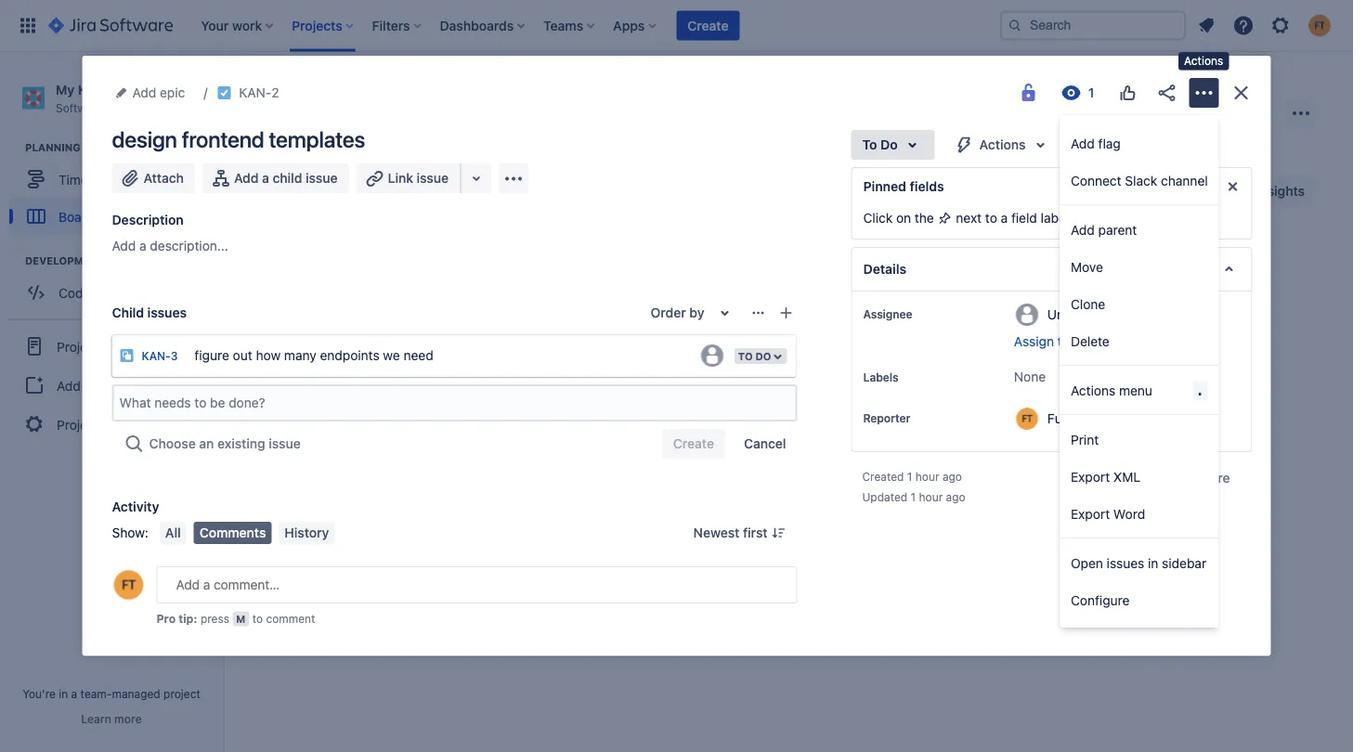 Task type: locate. For each thing, give the bounding box(es) containing it.
project right managed at the left bottom of the page
[[164, 688, 201, 701]]

figure out how many endpoints we need link
[[187, 337, 692, 374]]

0 of 1 child issues complete image
[[451, 420, 466, 434], [451, 420, 466, 434]]

frontend up add a child issue button at the top
[[182, 126, 264, 152]]

1 horizontal spatial frontend
[[320, 385, 371, 400]]

unassigned image
[[471, 333, 493, 356], [701, 345, 724, 367]]

design frontend templates up add a child issue button at the top
[[112, 126, 365, 152]]

choose an existing issue button
[[112, 429, 312, 459]]

project pages
[[57, 339, 139, 354]]

1 vertical spatial frontend
[[320, 385, 371, 400]]

frontend down endpoints
[[320, 385, 371, 400]]

1 horizontal spatial templates
[[374, 385, 434, 400]]

by right group
[[1109, 185, 1122, 197]]

1 right updated at the right bottom
[[911, 491, 916, 504]]

do
[[881, 137, 898, 152], [756, 350, 772, 362]]

export inside export word link
[[1071, 506, 1110, 522]]

do down 'issue actions' icon
[[756, 350, 772, 362]]

actions inside tooltip
[[1185, 54, 1224, 67]]

configure link up export word link on the right of page
[[1133, 464, 1242, 493]]

add for add a child issue
[[234, 170, 259, 186]]

issues inside open issues in sidebar 'button'
[[1107, 556, 1145, 571]]

next to a field label to start pinning.
[[953, 210, 1168, 226]]

slack
[[1126, 173, 1158, 188]]

actions up town
[[1071, 383, 1116, 398]]

issues right open
[[1107, 556, 1145, 571]]

0 vertical spatial create
[[688, 18, 729, 33]]

2 up create issue
[[328, 420, 335, 433]]

0 vertical spatial issues
[[147, 305, 187, 321]]

configure down open
[[1071, 593, 1130, 608]]

1 vertical spatial project
[[57, 339, 99, 354]]

actions tooltip
[[1179, 52, 1230, 70]]

group by
[[1069, 185, 1122, 197]]

planning group
[[9, 140, 222, 241]]

kan-2 link up kan
[[239, 82, 279, 104]]

2 export from the top
[[1071, 506, 1110, 522]]

parent
[[1099, 222, 1138, 237]]

group containing add flag
[[1060, 119, 1220, 204]]

open issues in sidebar
[[1071, 556, 1207, 571]]

1 vertical spatial kan-2
[[298, 420, 335, 433]]

project inside my kanban project software project
[[128, 82, 172, 97]]

1 vertical spatial in
[[59, 688, 68, 701]]

actions image
[[1193, 82, 1216, 104]]

0 vertical spatial export
[[1071, 469, 1110, 485]]

kan-2 up create issue
[[298, 420, 335, 433]]

activity
[[112, 499, 159, 515]]

1 horizontal spatial to
[[863, 137, 878, 152]]

move button
[[1060, 248, 1220, 285]]

print link
[[1060, 421, 1220, 458]]

hour right created
[[916, 470, 940, 483]]

0 vertical spatial configure link
[[1133, 464, 1242, 493]]

0 vertical spatial in
[[1148, 556, 1159, 571]]

to do up pinned at the top right
[[863, 137, 898, 152]]

actions button
[[943, 130, 1063, 160]]

1 vertical spatial actions
[[980, 137, 1026, 152]]

you're in a team-managed project
[[22, 688, 201, 701]]

1 vertical spatial to do button
[[733, 346, 789, 366]]

me
[[1074, 334, 1092, 349]]

to right next
[[986, 210, 998, 226]]

to do down 'issue actions' icon
[[738, 350, 772, 362]]

description
[[112, 212, 184, 228]]

1 vertical spatial to
[[738, 350, 753, 362]]

0 horizontal spatial in
[[59, 688, 68, 701]]

kan-2 inside design frontend templates dialog
[[239, 85, 279, 100]]

in left sidebar
[[1148, 556, 1159, 571]]

newest
[[694, 525, 740, 541]]

to inside button
[[1058, 334, 1070, 349]]

automations menu button icon image
[[1220, 102, 1242, 124]]

Child issues field
[[114, 387, 796, 420]]

project up add shortcut
[[57, 339, 99, 354]]

1 vertical spatial 1
[[908, 470, 913, 483]]

group
[[1060, 119, 1220, 204], [1060, 205, 1220, 365], [7, 319, 216, 451], [1060, 415, 1220, 538], [1060, 539, 1220, 624]]

kan-2 link up create issue
[[298, 419, 335, 435]]

create inside button
[[295, 464, 336, 479]]

configure up export word link on the right of page
[[1170, 471, 1231, 486]]

export for export xml
[[1071, 469, 1110, 485]]

team-
[[80, 688, 112, 701]]

2 inside design frontend templates dialog
[[272, 85, 279, 100]]

kan-2 up kan
[[239, 85, 279, 100]]

add inside popup button
[[132, 85, 156, 100]]

2 horizontal spatial actions
[[1185, 54, 1224, 67]]

word
[[1114, 506, 1146, 522]]

group
[[1069, 185, 1106, 197]]

add right label
[[1071, 222, 1095, 237]]

1 vertical spatial ago
[[946, 491, 966, 504]]

0 vertical spatial to
[[863, 137, 878, 152]]

1 vertical spatial by
[[690, 305, 705, 321]]

0 vertical spatial design frontend templates
[[112, 126, 365, 152]]

1 vertical spatial kan-2 link
[[298, 419, 335, 435]]

0 horizontal spatial kan-2 link
[[239, 82, 279, 104]]

to do button up pinned at the top right
[[852, 130, 935, 160]]

add inside button
[[1071, 136, 1095, 151]]

create
[[688, 18, 729, 33], [295, 464, 336, 479]]

share image
[[1156, 82, 1179, 104]]

2 vertical spatial actions
[[1071, 383, 1116, 398]]

actions for actions tooltip
[[1185, 54, 1224, 67]]

0 vertical spatial kan-2 link
[[239, 82, 279, 104]]

0 horizontal spatial templates
[[269, 126, 365, 152]]

1 vertical spatial configure
[[1071, 593, 1130, 608]]

task image right epic
[[217, 85, 232, 100]]

1 vertical spatial do
[[756, 350, 772, 362]]

order by button
[[640, 298, 747, 328]]

ago right updated at the right bottom
[[946, 491, 966, 504]]

1 vertical spatial export
[[1071, 506, 1110, 522]]

configure link down open issues in sidebar
[[1060, 582, 1220, 619]]

1 vertical spatial to do
[[738, 350, 772, 362]]

1 vertical spatial configure link
[[1060, 582, 1220, 619]]

design frontend templates down endpoints
[[276, 385, 434, 400]]

to up pinned at the top right
[[863, 137, 878, 152]]

channel
[[1161, 173, 1209, 188]]

actions up field
[[980, 137, 1026, 152]]

project for project pages
[[57, 339, 99, 354]]

create banner
[[0, 0, 1354, 52]]

insights
[[1257, 184, 1305, 199]]

pro tip: press m to comment
[[157, 612, 315, 625]]

export left 'xml'
[[1071, 469, 1110, 485]]

Search field
[[1001, 11, 1187, 40]]

templates inside dialog
[[269, 126, 365, 152]]

1 vertical spatial 2
[[328, 420, 335, 433]]

project settings
[[57, 417, 151, 432]]

hide message image
[[1222, 176, 1245, 198]]

kanban
[[78, 82, 125, 97]]

add down board link
[[112, 238, 136, 254]]

create for create issue
[[295, 464, 336, 479]]

design down many
[[276, 385, 316, 400]]

add parent button
[[1060, 211, 1220, 248]]

0 horizontal spatial project
[[106, 101, 143, 114]]

updated
[[863, 491, 908, 504]]

0 horizontal spatial do
[[756, 350, 772, 362]]

connect slack channel button
[[1060, 162, 1220, 199]]

1 horizontal spatial 2
[[328, 420, 335, 433]]

comments
[[199, 525, 266, 541]]

menu bar containing all
[[156, 522, 339, 544]]

add left flag
[[1071, 136, 1095, 151]]

0 vertical spatial project
[[106, 101, 143, 114]]

project right kanban
[[128, 82, 172, 97]]

project down kanban
[[106, 101, 143, 114]]

to do button down 'issue actions' icon
[[733, 346, 789, 366]]

create inside button
[[688, 18, 729, 33]]

insights button
[[1220, 177, 1317, 206]]

issues right the "child" on the top of the page
[[147, 305, 187, 321]]

board
[[311, 113, 367, 139]]

in right you're
[[59, 688, 68, 701]]

unassigned image down order by popup button
[[701, 345, 724, 367]]

m
[[236, 613, 246, 625]]

out
[[233, 348, 252, 363]]

export inside export xml link
[[1071, 469, 1110, 485]]

Search this board text field
[[262, 175, 348, 208]]

to left me on the top of the page
[[1058, 334, 1070, 349]]

1 vertical spatial hour
[[919, 491, 943, 504]]

issues inside design frontend templates dialog
[[147, 305, 187, 321]]

profile image of funky town image
[[114, 570, 144, 600]]

0 horizontal spatial frontend
[[182, 126, 264, 152]]

add left child
[[234, 170, 259, 186]]

to do button
[[852, 130, 935, 160], [733, 346, 789, 366]]

create issue button
[[265, 455, 506, 488]]

by right order
[[690, 305, 705, 321]]

details
[[864, 262, 907, 277]]

connect slack channel
[[1071, 173, 1209, 188]]

1 vertical spatial create
[[295, 464, 336, 479]]

1 vertical spatial task image
[[276, 337, 291, 352]]

1 right many
[[328, 338, 333, 351]]

0 vertical spatial project
[[128, 82, 172, 97]]

0 horizontal spatial issues
[[147, 305, 187, 321]]

add for add shortcut
[[57, 378, 81, 393]]

1 vertical spatial project
[[164, 688, 201, 701]]

0 vertical spatial 1
[[328, 338, 333, 351]]

2 up kan
[[272, 85, 279, 100]]

a left child
[[262, 170, 269, 186]]

to left start
[[1073, 210, 1085, 226]]

issues for child
[[147, 305, 187, 321]]

1 horizontal spatial to do button
[[852, 130, 935, 160]]

0 vertical spatial do
[[881, 137, 898, 152]]

vote options: no one has voted for this issue yet. image
[[1117, 82, 1140, 104]]

close image
[[1231, 82, 1253, 104]]

first
[[743, 525, 768, 541]]

actions for actions menu
[[1071, 383, 1116, 398]]

0 horizontal spatial actions
[[980, 137, 1026, 152]]

task image for kan-2
[[276, 420, 291, 434]]

0 vertical spatial configure
[[1170, 471, 1231, 486]]

0 horizontal spatial by
[[690, 305, 705, 321]]

projects
[[260, 78, 309, 93]]

templates down we
[[374, 385, 434, 400]]

task image up choose an existing issue
[[276, 420, 291, 434]]

add left shortcut
[[57, 378, 81, 393]]

add a child issue
[[234, 170, 338, 186]]

add left epic
[[132, 85, 156, 100]]

connect
[[1071, 173, 1122, 188]]

task image left kan-1 link
[[276, 337, 291, 352]]

export word link
[[1060, 495, 1220, 532]]

project down add shortcut
[[57, 417, 99, 432]]

0 vertical spatial actions
[[1185, 54, 1224, 67]]

0 horizontal spatial configure
[[1071, 593, 1130, 608]]

move
[[1071, 259, 1104, 275]]

menu bar
[[156, 522, 339, 544]]

actions up actions image
[[1185, 54, 1224, 67]]

1 horizontal spatial create
[[688, 18, 729, 33]]

2 vertical spatial task image
[[276, 420, 291, 434]]

0 vertical spatial 2
[[272, 85, 279, 100]]

add
[[132, 85, 156, 100], [1071, 136, 1095, 151], [234, 170, 259, 186], [1071, 222, 1095, 237], [112, 238, 136, 254], [57, 378, 81, 393]]

0 horizontal spatial to do button
[[733, 346, 789, 366]]

1 horizontal spatial in
[[1148, 556, 1159, 571]]

hour right updated at the right bottom
[[919, 491, 943, 504]]

pinned
[[864, 179, 907, 194]]

0 vertical spatial templates
[[269, 126, 365, 152]]

task image
[[217, 85, 232, 100], [276, 337, 291, 352], [276, 420, 291, 434]]

newest first image
[[772, 526, 787, 541]]

group containing open issues in sidebar
[[1060, 539, 1220, 624]]

configure
[[1170, 471, 1231, 486], [1071, 593, 1130, 608]]

2 vertical spatial project
[[57, 417, 99, 432]]

unassigned image right need
[[471, 333, 493, 356]]

cancel button
[[733, 429, 798, 459]]

created 1 hour ago updated 1 hour ago
[[863, 470, 966, 504]]

group containing add parent
[[1060, 205, 1220, 365]]

by inside popup button
[[690, 305, 705, 321]]

kan-2 link
[[239, 82, 279, 104], [298, 419, 335, 435]]

kan board
[[262, 113, 367, 139]]

jira software image
[[48, 14, 173, 37], [48, 14, 173, 37]]

kan- for the bottommost the kan-2 link
[[298, 420, 328, 433]]

software
[[56, 101, 103, 114]]

you're
[[22, 688, 56, 701]]

0 vertical spatial kan-2
[[239, 85, 279, 100]]

do up pinned at the top right
[[881, 137, 898, 152]]

1 right created
[[908, 470, 913, 483]]

1 horizontal spatial actions
[[1071, 383, 1116, 398]]

0 vertical spatial design
[[112, 126, 177, 152]]

1 vertical spatial issues
[[1107, 556, 1145, 571]]

1 horizontal spatial issues
[[1107, 556, 1145, 571]]

1 horizontal spatial do
[[881, 137, 898, 152]]

0 vertical spatial by
[[1109, 185, 1122, 197]]

1 horizontal spatial to do
[[863, 137, 898, 152]]

hour
[[916, 470, 940, 483], [919, 491, 943, 504]]

group containing project pages
[[7, 319, 216, 451]]

0 horizontal spatial to
[[738, 350, 753, 362]]

ago right created
[[943, 470, 962, 483]]

kan-2 for topmost the kan-2 link
[[239, 85, 279, 100]]

choose an existing issue
[[149, 436, 301, 452]]

1 export from the top
[[1071, 469, 1110, 485]]

in
[[1148, 556, 1159, 571], [59, 688, 68, 701]]

1 horizontal spatial design
[[276, 385, 316, 400]]

to
[[986, 210, 998, 226], [1073, 210, 1085, 226], [1058, 334, 1070, 349], [252, 612, 263, 625]]

development
[[25, 255, 105, 267]]

1 horizontal spatial kan-2
[[298, 420, 335, 433]]

created
[[863, 470, 904, 483]]

0 horizontal spatial create
[[295, 464, 336, 479]]

funky town
[[1048, 411, 1119, 426]]

export left word at right
[[1071, 506, 1110, 522]]

1 horizontal spatial by
[[1109, 185, 1122, 197]]

to down 'issue actions' icon
[[738, 350, 753, 362]]

1 horizontal spatial configure
[[1170, 471, 1231, 486]]

0 vertical spatial frontend
[[182, 126, 264, 152]]

design up attach button
[[112, 126, 177, 152]]

ago
[[943, 470, 962, 483], [946, 491, 966, 504]]

add for add flag
[[1071, 136, 1095, 151]]

create for create
[[688, 18, 729, 33]]

how
[[256, 348, 281, 363]]

1 horizontal spatial kan-2 link
[[298, 419, 335, 435]]

configure inside design frontend templates dialog
[[1170, 471, 1231, 486]]

0 horizontal spatial design
[[112, 126, 177, 152]]

funky town image
[[387, 177, 416, 206]]

1 vertical spatial templates
[[374, 385, 434, 400]]

0 horizontal spatial kan-2
[[239, 85, 279, 100]]

0 horizontal spatial 2
[[272, 85, 279, 100]]

templates up child
[[269, 126, 365, 152]]

we
[[383, 348, 400, 363]]

choose
[[149, 436, 196, 452]]

more
[[114, 713, 142, 726]]

add a description...
[[112, 238, 228, 254]]

all button
[[160, 522, 186, 544]]



Task type: describe. For each thing, give the bounding box(es) containing it.
existing
[[217, 436, 265, 452]]

board link
[[9, 198, 214, 235]]

description...
[[150, 238, 228, 254]]

link issue button
[[356, 164, 462, 193]]

pinned fields
[[864, 179, 945, 194]]

1 horizontal spatial unassigned image
[[701, 345, 724, 367]]

1 vertical spatial design frontend templates
[[276, 385, 434, 400]]

issue inside add a child issue button
[[306, 170, 338, 186]]

design frontend templates inside dialog
[[112, 126, 365, 152]]

export for export word
[[1071, 506, 1110, 522]]

child
[[112, 305, 144, 321]]

a down description
[[139, 238, 146, 254]]

projects link
[[260, 74, 309, 97]]

code
[[59, 285, 90, 300]]

open
[[1071, 556, 1104, 571]]

1 vertical spatial design
[[276, 385, 316, 400]]

kan
[[262, 113, 306, 139]]

child
[[273, 170, 302, 186]]

flag
[[1099, 136, 1121, 151]]

delete button
[[1060, 322, 1220, 360]]

add epic
[[132, 85, 185, 100]]

comments button
[[194, 522, 272, 544]]

learn more button
[[81, 712, 142, 727]]

field
[[1012, 210, 1038, 226]]

start
[[1089, 210, 1117, 226]]

0 vertical spatial to do
[[863, 137, 898, 152]]

attach button
[[112, 164, 195, 193]]

issue inside create issue button
[[339, 464, 371, 479]]

frontend inside design frontend templates dialog
[[182, 126, 264, 152]]

create child image
[[779, 306, 794, 321]]

learn more
[[81, 713, 142, 726]]

kan- for kan-1 link
[[298, 338, 328, 351]]

add for add parent
[[1071, 222, 1095, 237]]

comment
[[266, 612, 315, 625]]

add app image
[[503, 168, 525, 190]]

actions inside "dropdown button"
[[980, 137, 1026, 152]]

next
[[956, 210, 982, 226]]

click
[[864, 210, 893, 226]]

assign to me
[[1015, 334, 1092, 349]]

add people image
[[429, 180, 452, 203]]

funky
[[1048, 411, 1084, 426]]

on
[[897, 210, 912, 226]]

shortcut
[[84, 378, 134, 393]]

my
[[56, 82, 75, 97]]

development group
[[9, 254, 222, 317]]

0 horizontal spatial to do
[[738, 350, 772, 362]]

design frontend templates dialog
[[82, 56, 1272, 656]]

create column image
[[1050, 243, 1072, 266]]

kan-3 link
[[142, 350, 178, 363]]

add shortcut button
[[7, 367, 216, 404]]

the
[[915, 210, 935, 226]]

add for add epic
[[132, 85, 156, 100]]

link
[[388, 170, 413, 186]]

kan-1 link
[[298, 337, 333, 352]]

unassigned image
[[471, 416, 493, 438]]

primary element
[[11, 0, 1001, 52]]

project pages link
[[7, 326, 216, 367]]

0 horizontal spatial unassigned image
[[471, 333, 493, 356]]

timeline
[[59, 172, 109, 187]]

design inside dialog
[[112, 126, 177, 152]]

configure link inside design frontend templates dialog
[[1133, 464, 1242, 493]]

by for group by
[[1109, 185, 1122, 197]]

a left field
[[1001, 210, 1008, 226]]

2 vertical spatial 1
[[911, 491, 916, 504]]

issue inside choose an existing issue button
[[269, 436, 301, 452]]

search image
[[1008, 18, 1023, 33]]

task image for kan-1
[[276, 337, 291, 352]]

learn
[[81, 713, 111, 726]]

link web pages and more image
[[466, 167, 488, 190]]

pages
[[103, 339, 139, 354]]

issue actions image
[[751, 306, 766, 321]]

actions menu
[[1071, 383, 1153, 398]]

export xml link
[[1060, 458, 1220, 495]]

delete
[[1071, 334, 1110, 349]]

Add a comment… field
[[157, 567, 798, 604]]

issues for open
[[1107, 556, 1145, 571]]

add shortcut
[[57, 378, 134, 393]]

pro
[[157, 612, 176, 625]]

order by
[[651, 305, 705, 321]]

click on the
[[864, 210, 938, 226]]

many
[[284, 348, 317, 363]]

cancel
[[744, 436, 787, 452]]

newest first button
[[683, 522, 798, 544]]

add a child issue button
[[203, 164, 349, 193]]

an
[[199, 436, 214, 452]]

attach
[[144, 170, 184, 186]]

in inside 'button'
[[1148, 556, 1159, 571]]

board
[[59, 209, 94, 224]]

.
[[1197, 383, 1205, 398]]

menu bar inside design frontend templates dialog
[[156, 522, 339, 544]]

assign to me button
[[1015, 333, 1233, 351]]

clone
[[1071, 296, 1106, 312]]

1 for created
[[908, 470, 913, 483]]

planning
[[25, 142, 81, 154]]

project inside my kanban project software project
[[106, 101, 143, 114]]

by for order by
[[690, 305, 705, 321]]

code link
[[9, 274, 214, 311]]

0 vertical spatial hour
[[916, 470, 940, 483]]

fields
[[910, 179, 945, 194]]

a inside add a child issue button
[[262, 170, 269, 186]]

add parent
[[1071, 222, 1138, 237]]

issue type: subtask image
[[119, 348, 134, 363]]

pinning.
[[1120, 210, 1168, 226]]

export word
[[1071, 506, 1146, 522]]

kan- for topmost the kan-2 link
[[239, 85, 272, 100]]

kan-2 for the bottommost the kan-2 link
[[298, 420, 335, 433]]

add flag button
[[1060, 125, 1220, 162]]

history
[[285, 525, 329, 541]]

group containing print
[[1060, 415, 1220, 538]]

add epic button
[[112, 82, 191, 104]]

create button
[[677, 11, 740, 40]]

0 vertical spatial ago
[[943, 470, 962, 483]]

kan-3
[[142, 350, 178, 363]]

0 vertical spatial to do button
[[852, 130, 935, 160]]

to right "m"
[[252, 612, 263, 625]]

managed
[[112, 688, 160, 701]]

0 vertical spatial task image
[[217, 85, 232, 100]]

star kan board image
[[1252, 102, 1274, 125]]

1 horizontal spatial project
[[164, 688, 201, 701]]

a left team-
[[71, 688, 77, 701]]

reporter
[[864, 412, 911, 425]]

history button
[[279, 522, 335, 544]]

add for add a description...
[[112, 238, 136, 254]]

assign
[[1015, 334, 1055, 349]]

need
[[404, 348, 434, 363]]

tip:
[[179, 612, 197, 625]]

1 for kan-
[[328, 338, 333, 351]]

project for project settings
[[57, 417, 99, 432]]

copy link to issue image
[[276, 85, 290, 99]]

child issues
[[112, 305, 187, 321]]

insights image
[[1231, 180, 1253, 203]]

details element
[[852, 247, 1253, 292]]

label
[[1041, 210, 1070, 226]]

issue inside link issue button
[[417, 170, 449, 186]]



Task type: vqa. For each thing, say whether or not it's contained in the screenshot.
Copy link to issue icon at the top left of the page
yes



